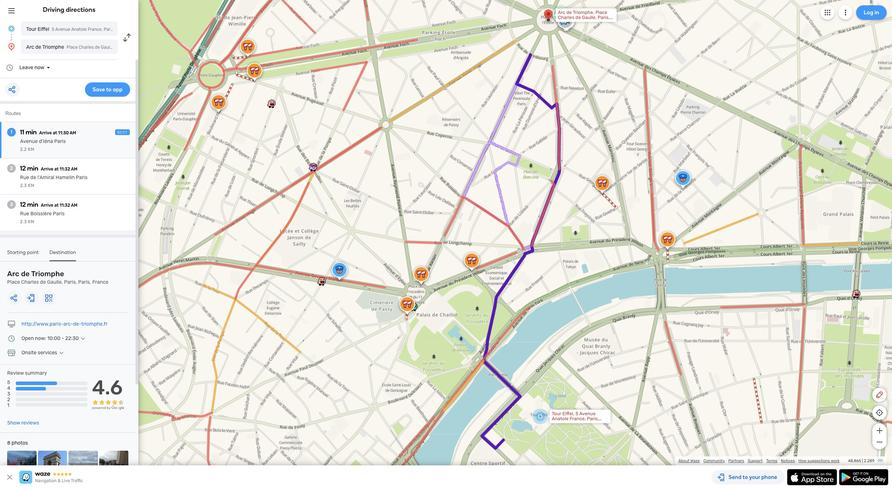 Task type: vqa. For each thing, say whether or not it's contained in the screenshot.
bottommost North
no



Task type: describe. For each thing, give the bounding box(es) containing it.
http://www.paris-arc-de-triomphe.fr
[[22, 322, 108, 328]]

zoom in image
[[876, 427, 885, 436]]

arc inside arc de triomphe, place charles de gaulle, paris, paris, france
[[558, 10, 566, 15]]

triomphe inside arc de triomphe place charles de gaulle, paris, paris, france
[[31, 270, 64, 278]]

3 inside 5 4 3 2 1
[[7, 392, 10, 398]]

0 vertical spatial arc de triomphe place charles de gaulle, paris, paris, france
[[26, 44, 154, 50]]

navigation
[[35, 479, 57, 484]]

eiffel,
[[563, 412, 575, 417]]

zoom out image
[[876, 438, 885, 447]]

partners link
[[729, 459, 745, 464]]

summary
[[25, 371, 47, 377]]

avenue inside avenue d'iéna paris 2.2 km
[[20, 139, 38, 145]]

12 for rue boissière paris
[[20, 201, 26, 209]]

boissière
[[30, 211, 52, 217]]

gaulle, inside arc de triomphe, place charles de gaulle, paris, paris, france
[[582, 15, 597, 20]]

show
[[7, 421, 20, 427]]

services
[[38, 350, 57, 356]]

tour for eiffel,
[[552, 412, 562, 417]]

anatole for eiffel,
[[552, 417, 569, 422]]

photos
[[12, 441, 28, 447]]

http://www.paris-
[[22, 322, 63, 328]]

1 vertical spatial charles
[[79, 45, 94, 50]]

km for 11
[[28, 147, 34, 152]]

france inside tour eiffel, 5 avenue anatole france, paris, france
[[552, 422, 567, 427]]

5 4 3 2 1
[[7, 380, 10, 409]]

8
[[7, 441, 10, 447]]

1 vertical spatial place
[[67, 45, 78, 50]]

avenue for eiffel,
[[580, 412, 596, 417]]

destination button
[[50, 250, 76, 262]]

image 3 of arc de triomphe, paris image
[[69, 451, 98, 481]]

review
[[7, 371, 24, 377]]

reviews
[[21, 421, 39, 427]]

onsite
[[22, 350, 37, 356]]

0 horizontal spatial arc
[[7, 270, 19, 278]]

am for avenue d'iéna paris
[[70, 131, 76, 136]]

leave now
[[19, 65, 44, 71]]

11 min arrive at 11:30 am
[[20, 128, 76, 136]]

de-
[[73, 322, 81, 328]]

image 2 of arc de triomphe, paris image
[[38, 451, 67, 481]]

driving directions
[[43, 6, 96, 14]]

chevron down image
[[79, 336, 87, 342]]

about
[[679, 459, 690, 464]]

chevron down image
[[57, 351, 66, 356]]

triomphe.fr
[[81, 322, 108, 328]]

paris for 11 min
[[54, 139, 66, 145]]

1 vertical spatial arc
[[26, 44, 34, 50]]

about waze link
[[679, 459, 700, 464]]

4
[[7, 386, 10, 392]]

triomphe,
[[573, 10, 595, 15]]

waze
[[691, 459, 700, 464]]

4.6
[[92, 376, 123, 400]]

current location image
[[7, 24, 16, 33]]

france, for eiffel
[[88, 27, 103, 32]]

11:32 for l'amiral
[[60, 167, 70, 172]]

starting
[[7, 250, 26, 256]]

1 inside 5 4 3 2 1
[[7, 403, 9, 409]]

avenue d'iéna paris 2.2 km
[[20, 139, 66, 152]]

paris, inside "tour eiffel 5 avenue anatole france, paris, france"
[[104, 27, 115, 32]]

paris inside rue de l'amiral hamelin paris 2.3 km
[[76, 175, 88, 181]]

2 vertical spatial gaulle,
[[47, 280, 63, 286]]

place inside arc de triomphe, place charles de gaulle, paris, paris, france
[[596, 10, 608, 15]]

community link
[[704, 459, 725, 464]]

1 vertical spatial gaulle,
[[101, 45, 114, 50]]

store image
[[7, 349, 16, 358]]

about waze community partners support terms notices how suggestions work
[[679, 459, 840, 464]]

am for rue de l'amiral hamelin paris
[[71, 167, 78, 172]]

rue boissière paris 2.3 km
[[20, 211, 65, 225]]

notices link
[[782, 459, 795, 464]]

avenue for eiffel
[[55, 27, 70, 32]]

rue for rue de l'amiral hamelin paris
[[20, 175, 29, 181]]

support
[[748, 459, 763, 464]]

arrive for de
[[41, 167, 53, 172]]

0 vertical spatial 2
[[10, 165, 13, 172]]

onsite services button
[[22, 350, 66, 356]]

open now: 10:00 - 22:30 button
[[22, 336, 87, 342]]

de inside rue de l'amiral hamelin paris 2.3 km
[[30, 175, 36, 181]]

5 inside 5 4 3 2 1
[[7, 380, 10, 386]]

11:32 for paris
[[60, 203, 70, 208]]

11:30
[[58, 131, 69, 136]]

link image
[[878, 458, 884, 464]]

min for boissière
[[27, 201, 38, 209]]

point
[[27, 250, 39, 256]]

&
[[58, 479, 61, 484]]

starting point
[[7, 250, 39, 256]]

how suggestions work link
[[799, 459, 840, 464]]

2 inside 5 4 3 2 1
[[7, 397, 10, 403]]



Task type: locate. For each thing, give the bounding box(es) containing it.
12 min arrive at 11:32 am
[[20, 165, 78, 173], [20, 201, 78, 209]]

arc down starting point button
[[7, 270, 19, 278]]

min
[[26, 128, 37, 136], [27, 165, 38, 173], [27, 201, 38, 209]]

arrive inside 11 min arrive at 11:30 am
[[39, 131, 52, 136]]

show reviews
[[7, 421, 39, 427]]

onsite services
[[22, 350, 57, 356]]

1 vertical spatial 11:32
[[60, 203, 70, 208]]

0 horizontal spatial 5
[[7, 380, 10, 386]]

10:00
[[47, 336, 60, 342]]

48.865
[[849, 459, 862, 464]]

2.2
[[20, 147, 27, 152]]

arrive up boissière
[[41, 203, 53, 208]]

1 horizontal spatial gaulle,
[[101, 45, 114, 50]]

1 vertical spatial 3
[[7, 392, 10, 398]]

avenue right eiffel,
[[580, 412, 596, 417]]

2 12 from the top
[[20, 201, 26, 209]]

-
[[62, 336, 64, 342]]

at up rue boissière paris 2.3 km
[[54, 203, 59, 208]]

5
[[52, 27, 54, 32], [7, 380, 10, 386], [576, 412, 579, 417]]

11:32 up rue boissière paris 2.3 km
[[60, 203, 70, 208]]

0 vertical spatial charles
[[558, 15, 575, 20]]

1 vertical spatial rue
[[20, 211, 29, 217]]

place right triomphe,
[[596, 10, 608, 15]]

anatole
[[71, 27, 87, 32], [552, 417, 569, 422]]

2 vertical spatial avenue
[[580, 412, 596, 417]]

partners
[[729, 459, 745, 464]]

tour eiffel, 5 avenue anatole france, paris, france
[[552, 412, 599, 427]]

0 vertical spatial arc
[[558, 10, 566, 15]]

12 min arrive at 11:32 am for l'amiral
[[20, 165, 78, 173]]

km right 2.2
[[28, 147, 34, 152]]

0 horizontal spatial tour
[[26, 26, 36, 32]]

paris inside rue boissière paris 2.3 km
[[53, 211, 65, 217]]

france, inside "tour eiffel 5 avenue anatole france, paris, france"
[[88, 27, 103, 32]]

0 vertical spatial 12 min arrive at 11:32 am
[[20, 165, 78, 173]]

2 horizontal spatial place
[[596, 10, 608, 15]]

am
[[70, 131, 76, 136], [71, 167, 78, 172], [71, 203, 78, 208]]

0 vertical spatial tour
[[26, 26, 36, 32]]

at left 11:30
[[53, 131, 57, 136]]

am right 11:30
[[70, 131, 76, 136]]

2 vertical spatial am
[[71, 203, 78, 208]]

1 horizontal spatial anatole
[[552, 417, 569, 422]]

rue for rue boissière paris
[[20, 211, 29, 217]]

12
[[20, 165, 26, 173], [20, 201, 26, 209]]

tour left the eiffel
[[26, 26, 36, 32]]

22:30
[[65, 336, 79, 342]]

5 for eiffel,
[[576, 412, 579, 417]]

0 vertical spatial gaulle,
[[582, 15, 597, 20]]

2.3 inside rue boissière paris 2.3 km
[[20, 220, 27, 225]]

arc
[[558, 10, 566, 15], [26, 44, 34, 50], [7, 270, 19, 278]]

5 inside tour eiffel, 5 avenue anatole france, paris, france
[[576, 412, 579, 417]]

0 vertical spatial paris
[[54, 139, 66, 145]]

1 vertical spatial clock image
[[7, 335, 16, 343]]

paris down 11:30
[[54, 139, 66, 145]]

1 vertical spatial 5
[[7, 380, 10, 386]]

computer image
[[7, 320, 16, 329]]

8 photos
[[7, 441, 28, 447]]

1 horizontal spatial tour
[[552, 412, 562, 417]]

0 vertical spatial 5
[[52, 27, 54, 32]]

live
[[62, 479, 70, 484]]

1 km from the top
[[28, 147, 34, 152]]

location image
[[7, 42, 16, 51]]

paris for 12 min
[[53, 211, 65, 217]]

2 vertical spatial min
[[27, 201, 38, 209]]

community
[[704, 459, 725, 464]]

avenue right the eiffel
[[55, 27, 70, 32]]

1 vertical spatial 2.3
[[20, 220, 27, 225]]

am for rue boissière paris
[[71, 203, 78, 208]]

2 vertical spatial place
[[7, 280, 20, 286]]

11:32
[[60, 167, 70, 172], [60, 203, 70, 208]]

0 vertical spatial france,
[[88, 27, 103, 32]]

avenue up 2.2
[[20, 139, 38, 145]]

0 vertical spatial min
[[26, 128, 37, 136]]

anatole inside tour eiffel, 5 avenue anatole france, paris, france
[[552, 417, 569, 422]]

1 horizontal spatial avenue
[[55, 27, 70, 32]]

0 vertical spatial at
[[53, 131, 57, 136]]

0 vertical spatial 2.3
[[20, 183, 27, 188]]

1 horizontal spatial arc
[[26, 44, 34, 50]]

france, inside tour eiffel, 5 avenue anatole france, paris, france
[[570, 417, 586, 422]]

paris, inside tour eiffel, 5 avenue anatole france, paris, france
[[587, 417, 599, 422]]

d'iéna
[[39, 139, 53, 145]]

rue de l'amiral hamelin paris 2.3 km
[[20, 175, 88, 188]]

0 vertical spatial triomphe
[[42, 44, 64, 50]]

1 vertical spatial avenue
[[20, 139, 38, 145]]

france, for eiffel,
[[570, 417, 586, 422]]

min for de
[[27, 165, 38, 173]]

km for 12
[[28, 220, 34, 225]]

tour inside tour eiffel, 5 avenue anatole france, paris, france
[[552, 412, 562, 417]]

1 11:32 from the top
[[60, 167, 70, 172]]

tour left eiffel,
[[552, 412, 562, 417]]

arrive for d'iéna
[[39, 131, 52, 136]]

now
[[34, 65, 44, 71]]

at up hamelin
[[54, 167, 59, 172]]

km inside rue de l'amiral hamelin paris 2.3 km
[[28, 183, 34, 188]]

3 km from the top
[[28, 220, 34, 225]]

now:
[[35, 336, 46, 342]]

min up boissière
[[27, 201, 38, 209]]

arrive up d'iéna
[[39, 131, 52, 136]]

12 for rue de l'amiral hamelin paris
[[20, 165, 26, 173]]

1 vertical spatial arrive
[[41, 167, 53, 172]]

triomphe
[[42, 44, 64, 50], [31, 270, 64, 278]]

1 vertical spatial anatole
[[552, 417, 569, 422]]

1 vertical spatial 12
[[20, 201, 26, 209]]

1 2.3 from the top
[[20, 183, 27, 188]]

2 vertical spatial arc
[[7, 270, 19, 278]]

2.3
[[20, 183, 27, 188], [20, 220, 27, 225]]

open now: 10:00 - 22:30
[[22, 336, 79, 342]]

12 min arrive at 11:32 am for paris
[[20, 201, 78, 209]]

km inside avenue d'iéna paris 2.2 km
[[28, 147, 34, 152]]

at inside 11 min arrive at 11:30 am
[[53, 131, 57, 136]]

1 vertical spatial am
[[71, 167, 78, 172]]

0 vertical spatial 11:32
[[60, 167, 70, 172]]

2 vertical spatial paris
[[53, 211, 65, 217]]

5 right eiffel,
[[576, 412, 579, 417]]

2.289
[[865, 459, 875, 464]]

navigation & live traffic
[[35, 479, 83, 484]]

2 rue from the top
[[20, 211, 29, 217]]

0 vertical spatial 1
[[11, 129, 12, 135]]

km up boissière
[[28, 183, 34, 188]]

triomphe down destination button
[[31, 270, 64, 278]]

l'amiral
[[37, 175, 54, 181]]

2 vertical spatial 5
[[576, 412, 579, 417]]

2 horizontal spatial charles
[[558, 15, 575, 20]]

rue left boissière
[[20, 211, 29, 217]]

paris right boissière
[[53, 211, 65, 217]]

france inside arc de triomphe, place charles de gaulle, paris, paris, france
[[571, 20, 586, 25]]

0 horizontal spatial france,
[[88, 27, 103, 32]]

min right "11"
[[26, 128, 37, 136]]

2 horizontal spatial 5
[[576, 412, 579, 417]]

2 km from the top
[[28, 183, 34, 188]]

3
[[10, 202, 13, 208], [7, 392, 10, 398]]

starting point button
[[7, 250, 39, 261]]

0 horizontal spatial 1
[[7, 403, 9, 409]]

open
[[22, 336, 34, 342]]

0 vertical spatial place
[[596, 10, 608, 15]]

1 horizontal spatial place
[[67, 45, 78, 50]]

12 min arrive at 11:32 am up the 'l'amiral' on the left top
[[20, 165, 78, 173]]

am up hamelin
[[71, 167, 78, 172]]

arrive for boissière
[[41, 203, 53, 208]]

arc right "location" icon
[[26, 44, 34, 50]]

1 vertical spatial tour
[[552, 412, 562, 417]]

km inside rue boissière paris 2.3 km
[[28, 220, 34, 225]]

tour eiffel 5 avenue anatole france, paris, france
[[26, 26, 130, 32]]

arc de triomphe place charles de gaulle, paris, paris, france down destination button
[[7, 270, 109, 286]]

1 vertical spatial 12 min arrive at 11:32 am
[[20, 201, 78, 209]]

1 vertical spatial at
[[54, 167, 59, 172]]

place down starting point button
[[7, 280, 20, 286]]

at for de
[[54, 167, 59, 172]]

clock image left leave
[[5, 64, 14, 72]]

clock image
[[5, 64, 14, 72], [7, 335, 16, 343]]

how
[[799, 459, 807, 464]]

2 horizontal spatial arc
[[558, 10, 566, 15]]

0 vertical spatial rue
[[20, 175, 29, 181]]

2 11:32 from the top
[[60, 203, 70, 208]]

eiffel
[[38, 26, 49, 32]]

france,
[[88, 27, 103, 32], [570, 417, 586, 422]]

1 horizontal spatial 1
[[11, 129, 12, 135]]

arc de triomphe place charles de gaulle, paris, paris, france down "tour eiffel 5 avenue anatole france, paris, france" at the top left of page
[[26, 44, 154, 50]]

routes
[[5, 111, 21, 117]]

image 1 of arc de triomphe, paris image
[[7, 451, 36, 481]]

review summary
[[7, 371, 47, 377]]

1 12 min arrive at 11:32 am from the top
[[20, 165, 78, 173]]

1 rue from the top
[[20, 175, 29, 181]]

driving
[[43, 6, 64, 14]]

1 vertical spatial france,
[[570, 417, 586, 422]]

gaulle,
[[582, 15, 597, 20], [101, 45, 114, 50], [47, 280, 63, 286]]

5 right the eiffel
[[52, 27, 54, 32]]

arc de triomphe, place charles de gaulle, paris, paris, france
[[558, 10, 610, 25]]

traffic
[[71, 479, 83, 484]]

0 horizontal spatial avenue
[[20, 139, 38, 145]]

arc-
[[63, 322, 73, 328]]

am down hamelin
[[71, 203, 78, 208]]

min for d'iéna
[[26, 128, 37, 136]]

0 vertical spatial am
[[70, 131, 76, 136]]

2 vertical spatial km
[[28, 220, 34, 225]]

2.3 inside rue de l'amiral hamelin paris 2.3 km
[[20, 183, 27, 188]]

anatole inside "tour eiffel 5 avenue anatole france, paris, france"
[[71, 27, 87, 32]]

tour
[[26, 26, 36, 32], [552, 412, 562, 417]]

1 vertical spatial km
[[28, 183, 34, 188]]

x image
[[5, 474, 14, 482]]

0 horizontal spatial place
[[7, 280, 20, 286]]

place
[[596, 10, 608, 15], [67, 45, 78, 50], [7, 280, 20, 286]]

work
[[831, 459, 840, 464]]

5 down review
[[7, 380, 10, 386]]

suggestions
[[808, 459, 831, 464]]

hamelin
[[56, 175, 75, 181]]

arc left triomphe,
[[558, 10, 566, 15]]

support link
[[748, 459, 763, 464]]

charles
[[558, 15, 575, 20], [79, 45, 94, 50], [21, 280, 39, 286]]

charles inside arc de triomphe, place charles de gaulle, paris, paris, france
[[558, 15, 575, 20]]

triomphe down the eiffel
[[42, 44, 64, 50]]

1 12 from the top
[[20, 165, 26, 173]]

5 for eiffel
[[52, 27, 54, 32]]

paris
[[54, 139, 66, 145], [76, 175, 88, 181], [53, 211, 65, 217]]

2 horizontal spatial avenue
[[580, 412, 596, 417]]

12 down 2.2
[[20, 165, 26, 173]]

5 inside "tour eiffel 5 avenue anatole france, paris, france"
[[52, 27, 54, 32]]

paris right hamelin
[[76, 175, 88, 181]]

2 vertical spatial at
[[54, 203, 59, 208]]

1 vertical spatial arc de triomphe place charles de gaulle, paris, paris, france
[[7, 270, 109, 286]]

2 vertical spatial charles
[[21, 280, 39, 286]]

anatole for eiffel
[[71, 27, 87, 32]]

notices
[[782, 459, 795, 464]]

at for d'iéna
[[53, 131, 57, 136]]

min up the 'l'amiral' on the left top
[[27, 165, 38, 173]]

0 vertical spatial clock image
[[5, 64, 14, 72]]

1 left "11"
[[11, 129, 12, 135]]

terms link
[[767, 459, 778, 464]]

2 vertical spatial arrive
[[41, 203, 53, 208]]

destination
[[50, 250, 76, 256]]

1 vertical spatial paris
[[76, 175, 88, 181]]

avenue inside "tour eiffel 5 avenue anatole france, paris, france"
[[55, 27, 70, 32]]

at for boissière
[[54, 203, 59, 208]]

rue inside rue de l'amiral hamelin paris 2.3 km
[[20, 175, 29, 181]]

0 vertical spatial anatole
[[71, 27, 87, 32]]

1 vertical spatial triomphe
[[31, 270, 64, 278]]

2 12 min arrive at 11:32 am from the top
[[20, 201, 78, 209]]

pencil image
[[876, 391, 884, 400]]

0 vertical spatial 3
[[10, 202, 13, 208]]

clock image down computer icon
[[7, 335, 16, 343]]

france
[[571, 20, 586, 25], [116, 27, 130, 32], [140, 45, 154, 50], [92, 280, 109, 286], [552, 422, 567, 427]]

paris inside avenue d'iéna paris 2.2 km
[[54, 139, 66, 145]]

1 vertical spatial min
[[27, 165, 38, 173]]

terms
[[767, 459, 778, 464]]

place down "tour eiffel 5 avenue anatole france, paris, france" at the top left of page
[[67, 45, 78, 50]]

leave
[[19, 65, 33, 71]]

rue left the 'l'amiral' on the left top
[[20, 175, 29, 181]]

0 vertical spatial arrive
[[39, 131, 52, 136]]

am inside 11 min arrive at 11:30 am
[[70, 131, 76, 136]]

0 vertical spatial avenue
[[55, 27, 70, 32]]

1 horizontal spatial charles
[[79, 45, 94, 50]]

1 horizontal spatial 5
[[52, 27, 54, 32]]

0 vertical spatial km
[[28, 147, 34, 152]]

image 4 of arc de triomphe, paris image
[[99, 451, 128, 481]]

0 horizontal spatial charles
[[21, 280, 39, 286]]

paris,
[[598, 15, 610, 20], [558, 20, 570, 25], [104, 27, 115, 32], [115, 45, 127, 50], [128, 45, 139, 50], [64, 280, 77, 286], [78, 280, 91, 286], [587, 417, 599, 422]]

1 vertical spatial 1
[[7, 403, 9, 409]]

1
[[11, 129, 12, 135], [7, 403, 9, 409]]

0 vertical spatial 12
[[20, 165, 26, 173]]

0 horizontal spatial gaulle,
[[47, 280, 63, 286]]

best
[[117, 131, 128, 135]]

11:32 up hamelin
[[60, 167, 70, 172]]

http://www.paris-arc-de-triomphe.fr link
[[22, 322, 108, 328]]

avenue inside tour eiffel, 5 avenue anatole france, paris, france
[[580, 412, 596, 417]]

0 horizontal spatial anatole
[[71, 27, 87, 32]]

arrive up the 'l'amiral' on the left top
[[41, 167, 53, 172]]

arc de triomphe place charles de gaulle, paris, paris, france
[[26, 44, 154, 50], [7, 270, 109, 286]]

km
[[28, 147, 34, 152], [28, 183, 34, 188], [28, 220, 34, 225]]

1 down 4
[[7, 403, 9, 409]]

1 horizontal spatial france,
[[570, 417, 586, 422]]

11
[[20, 128, 24, 136]]

rue inside rue boissière paris 2.3 km
[[20, 211, 29, 217]]

12 up rue boissière paris 2.3 km
[[20, 201, 26, 209]]

2 2.3 from the top
[[20, 220, 27, 225]]

2 horizontal spatial gaulle,
[[582, 15, 597, 20]]

48.865 | 2.289
[[849, 459, 875, 464]]

12 min arrive at 11:32 am up boissière
[[20, 201, 78, 209]]

at
[[53, 131, 57, 136], [54, 167, 59, 172], [54, 203, 59, 208]]

1 vertical spatial 2
[[7, 397, 10, 403]]

2
[[10, 165, 13, 172], [7, 397, 10, 403]]

|
[[863, 459, 864, 464]]

tour for eiffel
[[26, 26, 36, 32]]

rue
[[20, 175, 29, 181], [20, 211, 29, 217]]

km down boissière
[[28, 220, 34, 225]]

france inside "tour eiffel 5 avenue anatole france, paris, france"
[[116, 27, 130, 32]]

directions
[[66, 6, 96, 14]]



